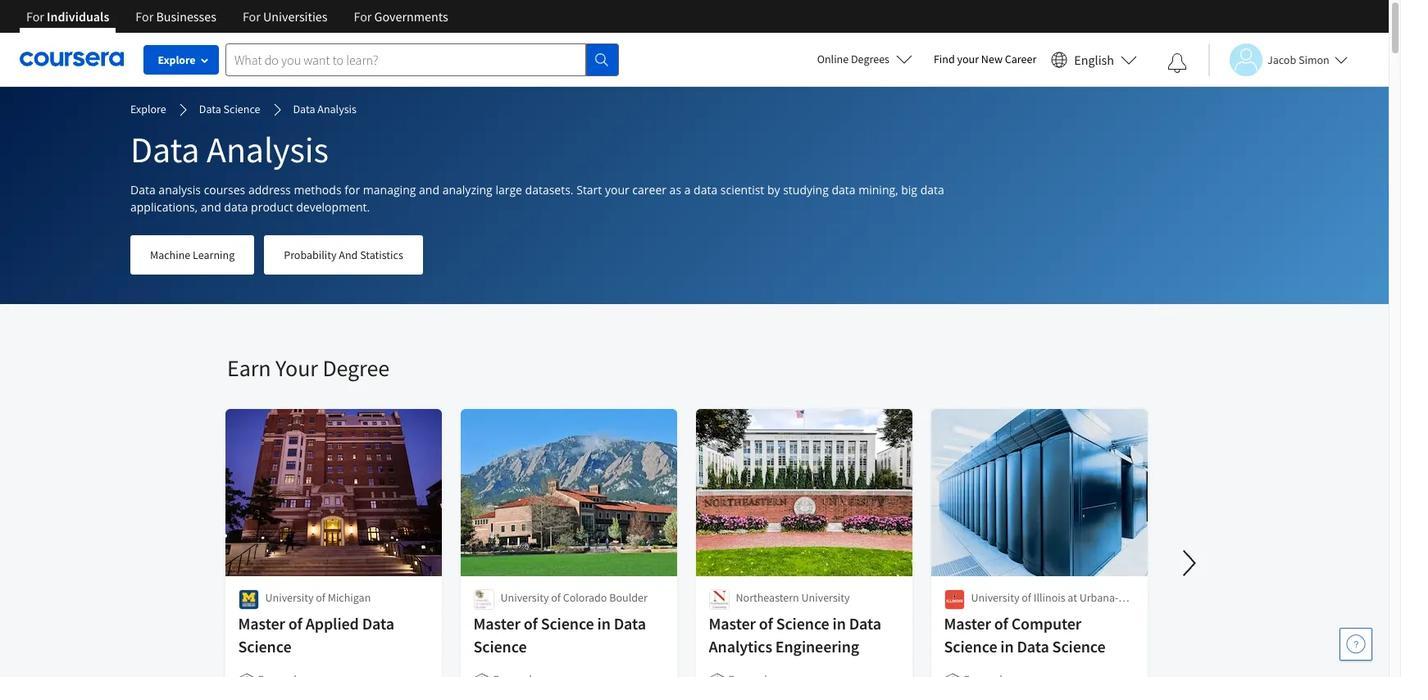 Task type: vqa. For each thing, say whether or not it's contained in the screenshot.
For Businesses
yes



Task type: locate. For each thing, give the bounding box(es) containing it.
data left mining,
[[832, 182, 856, 198]]

1 university from the left
[[266, 591, 314, 605]]

statistics
[[360, 248, 403, 262]]

engineering
[[776, 636, 860, 657]]

university of michigan image
[[239, 590, 259, 610]]

of up the applied on the bottom left of the page
[[316, 591, 326, 605]]

university of illinois at urbana- champaign
[[972, 591, 1119, 622]]

large
[[496, 182, 522, 198]]

data down boulder
[[614, 613, 647, 634]]

in inside master of science in data analytics engineering
[[833, 613, 847, 634]]

in down colorado
[[598, 613, 611, 634]]

data down michigan
[[363, 613, 395, 634]]

data science
[[199, 102, 260, 116]]

in up engineering
[[833, 613, 847, 634]]

coursera image
[[20, 46, 124, 72]]

1 vertical spatial data analysis
[[130, 127, 329, 172]]

learning
[[193, 248, 235, 262]]

and down 'courses'
[[201, 199, 221, 215]]

of inside university of illinois at urbana- champaign
[[1023, 591, 1032, 605]]

0 horizontal spatial in
[[598, 613, 611, 634]]

4 master from the left
[[945, 613, 992, 634]]

explore
[[158, 52, 196, 67], [130, 102, 166, 116]]

explore down explore popup button
[[130, 102, 166, 116]]

0 horizontal spatial your
[[605, 182, 630, 198]]

in inside master of computer science in data science
[[1001, 636, 1015, 657]]

career
[[1005, 52, 1037, 66]]

0 vertical spatial explore
[[158, 52, 196, 67]]

1 horizontal spatial your
[[958, 52, 979, 66]]

data science link
[[199, 101, 260, 119]]

2 horizontal spatial in
[[1001, 636, 1015, 657]]

0 horizontal spatial and
[[201, 199, 221, 215]]

applications,
[[130, 199, 198, 215]]

data analysis down data science "link"
[[130, 127, 329, 172]]

science inside master of science in data analytics engineering
[[777, 613, 830, 634]]

master up analytics on the right of page
[[709, 613, 756, 634]]

data down computer
[[1018, 636, 1050, 657]]

of inside "master of science in data science"
[[524, 613, 538, 634]]

3 master from the left
[[709, 613, 756, 634]]

data up analysis
[[130, 127, 200, 172]]

university up master of science in data analytics engineering
[[802, 591, 850, 605]]

of down university of michigan
[[289, 613, 303, 634]]

data
[[199, 102, 221, 116], [293, 102, 315, 116], [130, 127, 200, 172], [130, 182, 156, 198], [363, 613, 395, 634], [614, 613, 647, 634], [850, 613, 882, 634], [1018, 636, 1050, 657]]

in down champaign
[[1001, 636, 1015, 657]]

help center image
[[1347, 635, 1366, 654]]

northeastern university image
[[709, 590, 730, 610]]

data up applications,
[[130, 182, 156, 198]]

science inside master of applied data science
[[239, 636, 292, 657]]

of down northeastern
[[760, 613, 774, 634]]

university
[[266, 591, 314, 605], [501, 591, 549, 605], [802, 591, 850, 605], [972, 591, 1020, 605]]

michigan
[[328, 591, 371, 605]]

master for master of science in data analytics engineering
[[709, 613, 756, 634]]

data down explore popup button
[[199, 102, 221, 116]]

businesses
[[156, 8, 216, 25]]

master for master of science in data science
[[474, 613, 521, 634]]

analysis
[[159, 182, 201, 198]]

1 horizontal spatial in
[[833, 613, 847, 634]]

1 vertical spatial analysis
[[207, 127, 329, 172]]

analysis
[[318, 102, 357, 116], [207, 127, 329, 172]]

scientist
[[721, 182, 765, 198]]

banner navigation
[[13, 0, 461, 45]]

courses
[[204, 182, 245, 198]]

data inside master of applied data science
[[363, 613, 395, 634]]

studying
[[783, 182, 829, 198]]

in inside "master of science in data science"
[[598, 613, 611, 634]]

science
[[224, 102, 260, 116], [541, 613, 595, 634], [777, 613, 830, 634], [239, 636, 292, 657], [474, 636, 527, 657], [945, 636, 998, 657], [1053, 636, 1106, 657]]

of down the university of colorado boulder
[[524, 613, 538, 634]]

for left individuals
[[26, 8, 44, 25]]

4 university from the left
[[972, 591, 1020, 605]]

3 for from the left
[[243, 8, 261, 25]]

data analysis courses address methods for managing and analyzing large datasets. start your career as a data scientist by studying data mining, big data applications, and data product development.
[[130, 182, 945, 215]]

data inside "link"
[[199, 102, 221, 116]]

of inside master of computer science in data science
[[995, 613, 1009, 634]]

master down university of michigan image
[[239, 613, 286, 634]]

find your new career link
[[926, 49, 1045, 70]]

your right find at the right of page
[[958, 52, 979, 66]]

2 for from the left
[[136, 8, 154, 25]]

of inside master of applied data science
[[289, 613, 303, 634]]

university for master of science in data science
[[501, 591, 549, 605]]

university of colorado boulder image
[[474, 590, 495, 610]]

university right university of michigan image
[[266, 591, 314, 605]]

online
[[817, 52, 849, 66]]

1 master from the left
[[239, 613, 286, 634]]

your right start
[[605, 182, 630, 198]]

analyzing
[[443, 182, 493, 198]]

and
[[419, 182, 440, 198], [201, 199, 221, 215], [339, 248, 358, 262]]

4 for from the left
[[354, 8, 372, 25]]

of left colorado
[[552, 591, 561, 605]]

individuals
[[47, 8, 109, 25]]

analytics
[[709, 636, 773, 657]]

master inside master of computer science in data science
[[945, 613, 992, 634]]

university up champaign
[[972, 591, 1020, 605]]

university for master of computer science in data science
[[972, 591, 1020, 605]]

3 university from the left
[[802, 591, 850, 605]]

2 university from the left
[[501, 591, 549, 605]]

jacob simon
[[1268, 52, 1330, 67]]

urbana-
[[1080, 591, 1119, 605]]

online degrees
[[817, 52, 890, 66]]

None search field
[[226, 43, 619, 76]]

for left universities
[[243, 8, 261, 25]]

master
[[239, 613, 286, 634], [474, 613, 521, 634], [709, 613, 756, 634], [945, 613, 992, 634]]

data right data science
[[293, 102, 315, 116]]

next slide image
[[1170, 544, 1210, 583]]

1 horizontal spatial and
[[339, 248, 358, 262]]

of left computer
[[995, 613, 1009, 634]]

of for master of applied data science
[[289, 613, 303, 634]]

What do you want to learn? text field
[[226, 43, 586, 76]]

of inside master of science in data analytics engineering
[[760, 613, 774, 634]]

2 master from the left
[[474, 613, 521, 634]]

1 vertical spatial your
[[605, 182, 630, 198]]

data up engineering
[[850, 613, 882, 634]]

english button
[[1045, 33, 1144, 86]]

data inside master of computer science in data science
[[1018, 636, 1050, 657]]

0 vertical spatial and
[[419, 182, 440, 198]]

degrees
[[851, 52, 890, 66]]

data inside the data analysis courses address methods for managing and analyzing large datasets. start your career as a data scientist by studying data mining, big data applications, and data product development.
[[130, 182, 156, 198]]

in
[[598, 613, 611, 634], [833, 613, 847, 634], [1001, 636, 1015, 657]]

northeastern university
[[737, 591, 850, 605]]

governments
[[374, 8, 448, 25]]

your
[[958, 52, 979, 66], [605, 182, 630, 198]]

big
[[902, 182, 918, 198]]

your
[[276, 353, 318, 383]]

product
[[251, 199, 293, 215]]

master down university of illinois at urbana-champaign 'icon'
[[945, 613, 992, 634]]

data analysis up the methods
[[293, 102, 357, 116]]

for left businesses
[[136, 8, 154, 25]]

data analysis
[[293, 102, 357, 116], [130, 127, 329, 172]]

for
[[26, 8, 44, 25], [136, 8, 154, 25], [243, 8, 261, 25], [354, 8, 372, 25]]

university inside university of illinois at urbana- champaign
[[972, 591, 1020, 605]]

your inside the data analysis courses address methods for managing and analyzing large datasets. start your career as a data scientist by studying data mining, big data applications, and data product development.
[[605, 182, 630, 198]]

data
[[694, 182, 718, 198], [832, 182, 856, 198], [921, 182, 945, 198], [224, 199, 248, 215]]

of for master of computer science in data science
[[995, 613, 1009, 634]]

jacob
[[1268, 52, 1297, 67]]

of left illinois
[[1023, 591, 1032, 605]]

online degrees button
[[804, 41, 926, 77]]

master inside master of science in data analytics engineering
[[709, 613, 756, 634]]

master down the university of colorado boulder icon at the left bottom of page
[[474, 613, 521, 634]]

university of illinois at urbana-champaign image
[[945, 590, 965, 610]]

1 vertical spatial and
[[201, 199, 221, 215]]

in for master of science in data science
[[598, 613, 611, 634]]

and left analyzing
[[419, 182, 440, 198]]

1 vertical spatial explore
[[130, 102, 166, 116]]

1 for from the left
[[26, 8, 44, 25]]

of for university of michigan
[[316, 591, 326, 605]]

development.
[[296, 199, 370, 215]]

master inside "master of science in data science"
[[474, 613, 521, 634]]

master of science in data science
[[474, 613, 647, 657]]

of for university of colorado boulder
[[552, 591, 561, 605]]

explore down for businesses
[[158, 52, 196, 67]]

for left governments
[[354, 8, 372, 25]]

of
[[316, 591, 326, 605], [552, 591, 561, 605], [1023, 591, 1032, 605], [289, 613, 303, 634], [524, 613, 538, 634], [760, 613, 774, 634], [995, 613, 1009, 634]]

for
[[345, 182, 360, 198]]

master inside master of applied data science
[[239, 613, 286, 634]]

university right the university of colorado boulder icon at the left bottom of page
[[501, 591, 549, 605]]

in for master of science in data analytics engineering
[[833, 613, 847, 634]]

boulder
[[610, 591, 648, 605]]

and left "statistics"
[[339, 248, 358, 262]]

for businesses
[[136, 8, 216, 25]]

machine
[[150, 248, 191, 262]]



Task type: describe. For each thing, give the bounding box(es) containing it.
career
[[633, 182, 667, 198]]

datasets.
[[525, 182, 574, 198]]

explore button
[[144, 45, 219, 75]]

data right a
[[694, 182, 718, 198]]

university of colorado boulder
[[501, 591, 648, 605]]

at
[[1069, 591, 1078, 605]]

machine learning
[[150, 248, 235, 262]]

probability and statistics link
[[264, 235, 423, 275]]

mining,
[[859, 182, 899, 198]]

methods
[[294, 182, 342, 198]]

a
[[685, 182, 691, 198]]

for for governments
[[354, 8, 372, 25]]

data right big
[[921, 182, 945, 198]]

champaign
[[972, 607, 1027, 622]]

illinois
[[1034, 591, 1066, 605]]

jacob simon button
[[1209, 43, 1348, 76]]

2 vertical spatial and
[[339, 248, 358, 262]]

explore inside popup button
[[158, 52, 196, 67]]

universities
[[263, 8, 328, 25]]

explore link
[[130, 101, 166, 119]]

degree
[[323, 353, 390, 383]]

master of applied data science
[[239, 613, 395, 657]]

university of michigan
[[266, 591, 371, 605]]

computer
[[1012, 613, 1082, 634]]

for individuals
[[26, 8, 109, 25]]

new
[[982, 52, 1003, 66]]

managing
[[363, 182, 416, 198]]

master for master of applied data science
[[239, 613, 286, 634]]

english
[[1075, 51, 1115, 68]]

university for master of applied data science
[[266, 591, 314, 605]]

probability
[[284, 248, 337, 262]]

master of science in data analytics engineering
[[709, 613, 882, 657]]

address
[[248, 182, 291, 198]]

data down 'courses'
[[224, 199, 248, 215]]

master of computer science in data science
[[945, 613, 1106, 657]]

earn your degree carousel element
[[219, 304, 1402, 677]]

find your new career
[[934, 52, 1037, 66]]

0 vertical spatial data analysis
[[293, 102, 357, 116]]

by
[[768, 182, 780, 198]]

0 vertical spatial your
[[958, 52, 979, 66]]

for for individuals
[[26, 8, 44, 25]]

as
[[670, 182, 682, 198]]

earn
[[227, 353, 271, 383]]

start
[[577, 182, 602, 198]]

of for university of illinois at urbana- champaign
[[1023, 591, 1032, 605]]

of for master of science in data science
[[524, 613, 538, 634]]

find
[[934, 52, 955, 66]]

for universities
[[243, 8, 328, 25]]

earn your degree
[[227, 353, 390, 383]]

applied
[[306, 613, 359, 634]]

for governments
[[354, 8, 448, 25]]

northeastern
[[737, 591, 800, 605]]

0 vertical spatial analysis
[[318, 102, 357, 116]]

show notifications image
[[1168, 53, 1188, 73]]

simon
[[1299, 52, 1330, 67]]

data inside "master of science in data science"
[[614, 613, 647, 634]]

machine learning link
[[130, 235, 254, 275]]

2 horizontal spatial and
[[419, 182, 440, 198]]

chevron down image
[[63, 25, 75, 36]]

master for master of computer science in data science
[[945, 613, 992, 634]]

for for businesses
[[136, 8, 154, 25]]

colorado
[[564, 591, 608, 605]]

data inside master of science in data analytics engineering
[[850, 613, 882, 634]]

science inside "link"
[[224, 102, 260, 116]]

of for master of science in data analytics engineering
[[760, 613, 774, 634]]

for for universities
[[243, 8, 261, 25]]

probability and statistics
[[284, 248, 403, 262]]



